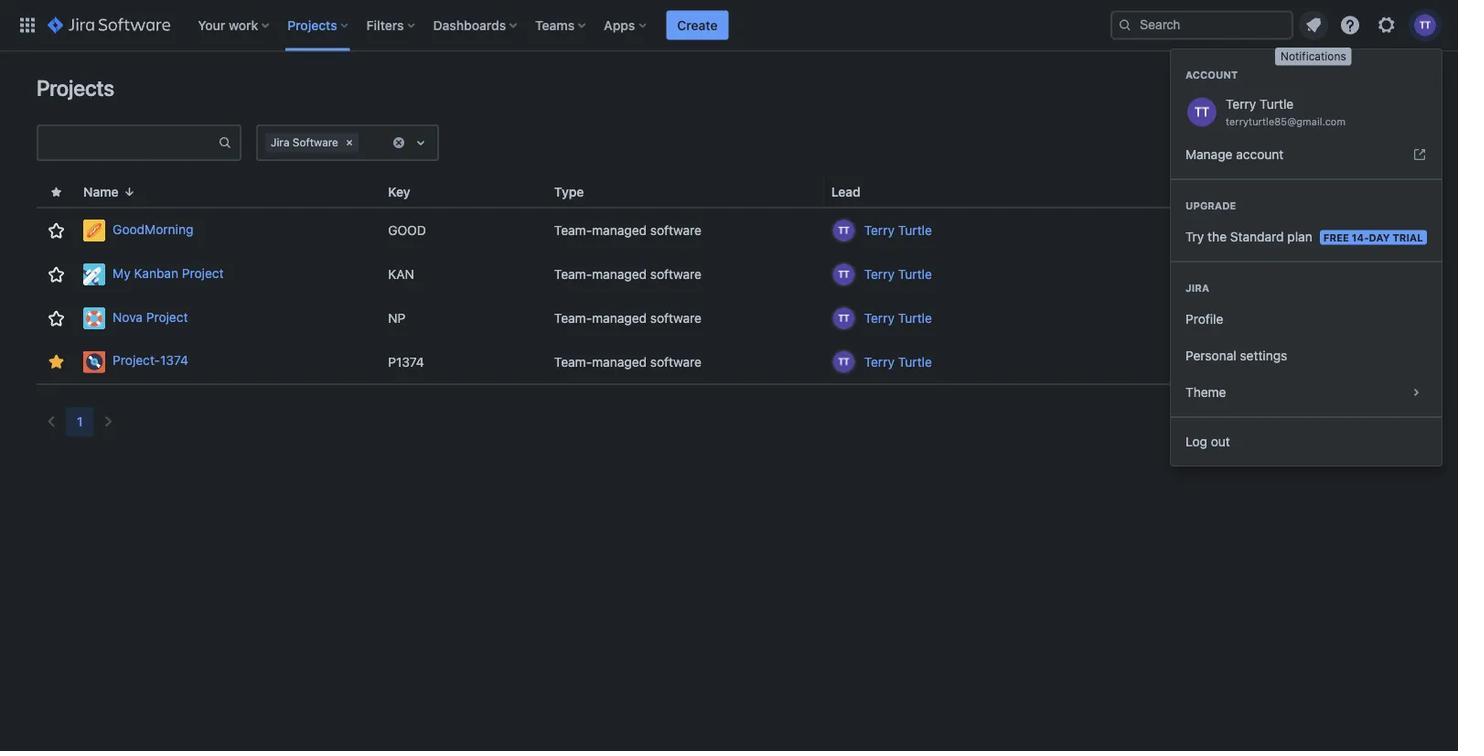 Task type: describe. For each thing, give the bounding box(es) containing it.
terry turtle for good
[[864, 223, 932, 238]]

teams
[[535, 17, 575, 32]]

next image
[[98, 411, 120, 433]]

name button
[[76, 182, 144, 202]]

your profile and settings image
[[1415, 14, 1437, 36]]

star goodmorning image
[[45, 220, 67, 242]]

turtle for np
[[898, 311, 932, 326]]

good
[[388, 223, 426, 238]]

try the standard plan
[[1186, 229, 1313, 244]]

managed for np
[[592, 311, 647, 326]]

terry turtle link for p1374
[[864, 353, 932, 371]]

turtle for p1374
[[898, 354, 932, 369]]

create
[[677, 17, 718, 32]]

free
[[1324, 232, 1350, 243]]

clear image
[[392, 135, 406, 150]]

personal settings link
[[1171, 338, 1442, 374]]

team-managed software for p1374
[[554, 354, 702, 369]]

kan
[[388, 267, 414, 282]]

1
[[77, 414, 83, 429]]

type
[[554, 184, 584, 199]]

plan
[[1288, 229, 1313, 244]]

1374
[[160, 353, 188, 368]]

lead
[[832, 184, 861, 199]]

notifications
[[1281, 50, 1347, 63]]

clear image
[[342, 135, 357, 150]]

team- for kan
[[554, 267, 592, 282]]

help image
[[1340, 14, 1362, 36]]

key
[[388, 184, 410, 199]]

filters button
[[361, 11, 422, 40]]

managed for kan
[[592, 267, 647, 282]]

terry for good
[[864, 223, 895, 238]]

projects inside 'dropdown button'
[[288, 17, 337, 32]]

free 14-day trial
[[1324, 232, 1424, 243]]

project-1374 link
[[83, 351, 374, 373]]

dashboards
[[433, 17, 506, 32]]

terry turtle for p1374
[[864, 354, 932, 369]]

nova project
[[113, 309, 188, 325]]

team- for p1374
[[554, 354, 592, 369]]

terry turtle for kan
[[864, 267, 932, 282]]

out
[[1211, 434, 1231, 449]]

terry for np
[[864, 311, 895, 326]]

teams button
[[530, 11, 593, 40]]

project-
[[113, 353, 160, 368]]

goodmorning link
[[83, 220, 374, 242]]

software
[[293, 136, 338, 149]]

jira for jira
[[1186, 282, 1210, 294]]

project-1374
[[113, 353, 188, 368]]

software for np
[[650, 311, 702, 326]]

personal
[[1186, 348, 1237, 363]]

manage account
[[1186, 147, 1284, 162]]

nova project link
[[83, 307, 374, 329]]

14-
[[1352, 232, 1369, 243]]

project inside 'nova project' link
[[146, 309, 188, 325]]

settings
[[1240, 348, 1288, 363]]

projects button
[[282, 11, 356, 40]]

account
[[1236, 147, 1284, 162]]

banner containing your work
[[0, 0, 1459, 51]]

apps
[[604, 17, 635, 32]]

p1374
[[388, 354, 424, 369]]

manage account group
[[1171, 49, 1442, 178]]

account
[[1186, 69, 1238, 81]]

appswitcher icon image
[[16, 14, 38, 36]]

manage
[[1186, 147, 1233, 162]]



Task type: vqa. For each thing, say whether or not it's contained in the screenshot.
Befriend
no



Task type: locate. For each thing, give the bounding box(es) containing it.
nova
[[113, 309, 143, 325]]

filters
[[367, 17, 404, 32]]

project right kanban
[[182, 266, 224, 281]]

4 team- from the top
[[554, 354, 592, 369]]

team-managed software
[[554, 223, 702, 238], [554, 267, 702, 282], [554, 311, 702, 326], [554, 354, 702, 369]]

lead button
[[824, 182, 883, 202]]

create button
[[666, 11, 729, 40]]

projects down appswitcher icon
[[37, 75, 114, 101]]

0 vertical spatial jira
[[271, 136, 290, 149]]

day
[[1369, 232, 1390, 243]]

software for kan
[[650, 267, 702, 282]]

jira left software
[[271, 136, 290, 149]]

terry turtle link for good
[[864, 221, 932, 240]]

turtle for good
[[898, 223, 932, 238]]

4 terry from the top
[[864, 354, 895, 369]]

terry turtle link for kan
[[864, 265, 932, 284]]

my kanban project
[[113, 266, 224, 281]]

software for p1374
[[650, 354, 702, 369]]

3 managed from the top
[[592, 311, 647, 326]]

dashboards button
[[428, 11, 524, 40]]

open image
[[410, 132, 432, 154]]

settings image
[[1376, 14, 1398, 36]]

star project-1374 image
[[45, 351, 67, 373]]

primary element
[[11, 0, 1111, 51]]

terry turtle for np
[[864, 311, 932, 326]]

4 software from the top
[[650, 354, 702, 369]]

0 vertical spatial project
[[182, 266, 224, 281]]

1 terry from the top
[[864, 223, 895, 238]]

log out link
[[1171, 424, 1442, 460]]

turtle
[[898, 223, 932, 238], [898, 267, 932, 282], [898, 311, 932, 326], [898, 354, 932, 369]]

terry for kan
[[864, 267, 895, 282]]

log out
[[1186, 434, 1231, 449]]

star nova project image
[[45, 307, 67, 329]]

terry for p1374
[[864, 354, 895, 369]]

terry
[[864, 223, 895, 238], [864, 267, 895, 282], [864, 311, 895, 326], [864, 354, 895, 369]]

notifications image
[[1303, 14, 1325, 36]]

jira up profile
[[1186, 282, 1210, 294]]

2 terry from the top
[[864, 267, 895, 282]]

3 terry turtle link from the top
[[864, 309, 932, 328]]

my
[[113, 266, 131, 281]]

project
[[182, 266, 224, 281], [146, 309, 188, 325]]

kanban
[[134, 266, 178, 281]]

apps button
[[599, 11, 654, 40]]

team-managed software for np
[[554, 311, 702, 326]]

theme
[[1186, 385, 1227, 400]]

profile link
[[1171, 301, 1442, 338]]

2 team-managed software from the top
[[554, 267, 702, 282]]

try
[[1186, 229, 1205, 244]]

4 managed from the top
[[592, 354, 647, 369]]

1 team- from the top
[[554, 223, 592, 238]]

0 horizontal spatial projects
[[37, 75, 114, 101]]

4 turtle from the top
[[898, 354, 932, 369]]

None text field
[[362, 134, 366, 152]]

4 terry turtle link from the top
[[864, 353, 932, 371]]

terry turtle link
[[864, 221, 932, 240], [864, 265, 932, 284], [864, 309, 932, 328], [864, 353, 932, 371]]

jira software
[[271, 136, 338, 149]]

name
[[83, 184, 119, 199]]

team-managed software for kan
[[554, 267, 702, 282]]

jira
[[271, 136, 290, 149], [1186, 282, 1210, 294]]

key button
[[381, 182, 432, 202]]

software for good
[[650, 223, 702, 238]]

your work button
[[192, 11, 277, 40]]

my kanban project link
[[83, 264, 374, 285]]

1 horizontal spatial projects
[[288, 17, 337, 32]]

terry turtle
[[864, 223, 932, 238], [864, 267, 932, 282], [864, 311, 932, 326], [864, 354, 932, 369]]

2 software from the top
[[650, 267, 702, 282]]

2 turtle from the top
[[898, 267, 932, 282]]

managed for good
[[592, 223, 647, 238]]

star my kanban project image
[[45, 264, 67, 285]]

team-managed software for good
[[554, 223, 702, 238]]

work
[[229, 17, 258, 32]]

2 terry turtle from the top
[[864, 267, 932, 282]]

jira software image
[[48, 14, 170, 36], [48, 14, 170, 36]]

1 software from the top
[[650, 223, 702, 238]]

the
[[1208, 229, 1227, 244]]

upgrade
[[1186, 200, 1237, 212]]

3 team-managed software from the top
[[554, 311, 702, 326]]

Search field
[[1111, 11, 1294, 40]]

project inside my kanban project link
[[182, 266, 224, 281]]

0 horizontal spatial jira
[[271, 136, 290, 149]]

2 managed from the top
[[592, 267, 647, 282]]

projects
[[288, 17, 337, 32], [37, 75, 114, 101]]

3 turtle from the top
[[898, 311, 932, 326]]

team-
[[554, 223, 592, 238], [554, 267, 592, 282], [554, 311, 592, 326], [554, 354, 592, 369]]

jira for jira software
[[271, 136, 290, 149]]

terry turtle link for np
[[864, 309, 932, 328]]

standard
[[1231, 229, 1284, 244]]

log
[[1186, 434, 1208, 449]]

1 vertical spatial projects
[[37, 75, 114, 101]]

2 terry turtle link from the top
[[864, 265, 932, 284]]

3 software from the top
[[650, 311, 702, 326]]

team- for good
[[554, 223, 592, 238]]

4 terry turtle from the top
[[864, 354, 932, 369]]

search image
[[1118, 18, 1133, 32]]

3 terry turtle from the top
[[864, 311, 932, 326]]

3 terry from the top
[[864, 311, 895, 326]]

your work
[[198, 17, 258, 32]]

3 team- from the top
[[554, 311, 592, 326]]

2 team- from the top
[[554, 267, 592, 282]]

trial
[[1393, 232, 1424, 243]]

manage account link
[[1171, 136, 1442, 173]]

team- for np
[[554, 311, 592, 326]]

1 terry turtle link from the top
[[864, 221, 932, 240]]

1 terry turtle from the top
[[864, 223, 932, 238]]

personal settings
[[1186, 348, 1288, 363]]

notifications tooltip
[[1276, 48, 1352, 66]]

your
[[198, 17, 225, 32]]

previous image
[[40, 411, 62, 433]]

try the standard plan group
[[1171, 178, 1442, 261]]

1 turtle from the top
[[898, 223, 932, 238]]

theme button
[[1171, 374, 1442, 411]]

goodmorning
[[113, 222, 193, 237]]

managed for p1374
[[592, 354, 647, 369]]

profile
[[1186, 312, 1224, 327]]

1 vertical spatial jira
[[1186, 282, 1210, 294]]

1 managed from the top
[[592, 223, 647, 238]]

1 vertical spatial project
[[146, 309, 188, 325]]

0 vertical spatial projects
[[288, 17, 337, 32]]

banner
[[0, 0, 1459, 51]]

turtle for kan
[[898, 267, 932, 282]]

1 horizontal spatial jira
[[1186, 282, 1210, 294]]

1 team-managed software from the top
[[554, 223, 702, 238]]

projects right work
[[288, 17, 337, 32]]

managed
[[592, 223, 647, 238], [592, 267, 647, 282], [592, 311, 647, 326], [592, 354, 647, 369]]

4 team-managed software from the top
[[554, 354, 702, 369]]

software
[[650, 223, 702, 238], [650, 267, 702, 282], [650, 311, 702, 326], [650, 354, 702, 369]]

None text field
[[38, 130, 218, 156]]

1 button
[[66, 407, 94, 436]]

np
[[388, 311, 406, 326]]

project right nova
[[146, 309, 188, 325]]



